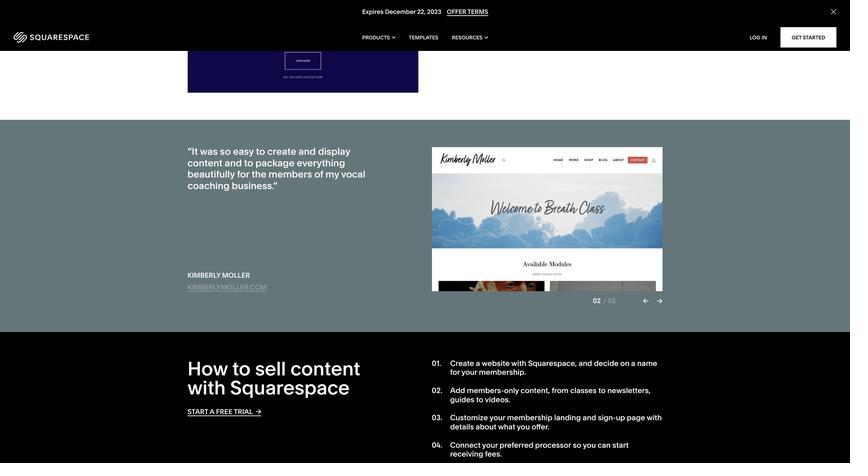 Task type: vqa. For each thing, say whether or not it's contained in the screenshot.
Product Updates link
no



Task type: describe. For each thing, give the bounding box(es) containing it.
only
[[504, 386, 519, 395]]

connect your preferred processor so you can start receiving fees.
[[450, 441, 629, 459]]

"it
[[188, 146, 198, 157]]

offer terms
[[447, 8, 488, 16]]

allow
[[531, 18, 549, 27]]

platforms
[[495, 18, 529, 27]]

vocal
[[341, 168, 366, 180]]

offer terms link
[[447, 8, 488, 16]]

to inside other platforms allow users to bypass paywalls. our tools ensure a seamless and secure member experience.
[[572, 18, 580, 27]]

content,
[[521, 386, 550, 395]]

for inside '"it was so easy to create and display content and to package everything beautifully for the members of my vocal coaching business."'
[[237, 168, 250, 180]]

easy
[[233, 146, 254, 157]]

page
[[627, 413, 646, 423]]

coaching
[[188, 180, 230, 191]]

offer
[[447, 8, 466, 16]]

← button
[[643, 297, 649, 305]]

everything
[[297, 157, 345, 169]]

products
[[362, 34, 390, 41]]

create a website with squarespace, and decide on a name for your membership.
[[450, 359, 658, 377]]

name
[[638, 359, 658, 368]]

business."
[[232, 180, 278, 191]]

add members-only content, from classes to newsletters, guides to videos.
[[450, 386, 651, 404]]

experience.
[[473, 36, 515, 45]]

kimberly moller
[[188, 271, 250, 279]]

about
[[476, 422, 497, 432]]

can
[[598, 441, 611, 450]]

log
[[750, 34, 761, 41]]

up
[[616, 413, 626, 423]]

resources button
[[452, 24, 488, 51]]

member
[[601, 27, 631, 36]]

beautifully
[[188, 168, 235, 180]]

kimberly moller website image
[[432, 147, 663, 291]]

december
[[385, 8, 416, 16]]

a inside start a free trial →
[[210, 408, 215, 416]]

start a free trial →
[[188, 407, 261, 416]]

0 vertical spatial →
[[657, 297, 663, 305]]

started
[[803, 34, 826, 41]]

with inside the how to sell content with squarespace
[[188, 376, 226, 399]]

tools
[[473, 27, 491, 36]]

expires december 22, 2023
[[362, 8, 441, 16]]

your for connect
[[483, 441, 498, 450]]

content inside '"it was so easy to create and display content and to package everything beautifully for the members of my vocal coaching business."'
[[188, 157, 223, 169]]

log             in link
[[750, 34, 768, 41]]

create
[[450, 359, 474, 368]]

squarespace logo image
[[14, 32, 89, 43]]

members
[[269, 168, 312, 180]]

ensure
[[492, 27, 517, 36]]

of
[[315, 168, 324, 180]]

terms
[[468, 8, 488, 16]]

the
[[252, 168, 267, 180]]

to up business." on the top of the page
[[244, 157, 253, 169]]

to right 'classes'
[[599, 386, 606, 395]]

other platforms allow users to bypass paywalls. our tools ensure a seamless and secure member experience.
[[473, 18, 656, 45]]

a right create at right bottom
[[476, 359, 480, 368]]

connect
[[450, 441, 481, 450]]

newsletters,
[[608, 386, 651, 395]]

members-
[[467, 386, 504, 395]]

your for customize
[[490, 413, 506, 423]]

and inside create a website with squarespace, and decide on a name for your membership.
[[579, 359, 593, 368]]

sign-
[[598, 413, 616, 423]]

you inside customize your membership landing and sign-up page with details about what you offer.
[[517, 422, 530, 432]]

users
[[551, 18, 571, 27]]

receiving
[[450, 450, 484, 459]]

log             in
[[750, 34, 768, 41]]

and right was
[[225, 157, 242, 169]]

2023
[[427, 8, 441, 16]]

squarespace,
[[528, 359, 577, 368]]

my
[[326, 168, 339, 180]]

processor
[[536, 441, 572, 450]]

trial
[[234, 408, 253, 416]]

squarespace logo link
[[14, 32, 178, 43]]

how
[[188, 357, 228, 380]]

kimberlymoller.com link
[[188, 283, 267, 292]]

moller
[[222, 271, 250, 279]]

products button
[[362, 24, 396, 51]]

classes
[[571, 386, 597, 395]]

with inside customize your membership landing and sign-up page with details about what you offer.
[[647, 413, 662, 423]]

free
[[216, 408, 233, 416]]

2 02 from the left
[[608, 297, 616, 305]]



Task type: locate. For each thing, give the bounding box(es) containing it.
get started
[[792, 34, 826, 41]]

start
[[188, 408, 208, 416]]

to right guides at right
[[477, 395, 484, 404]]

and inside other platforms allow users to bypass paywalls. our tools ensure a seamless and secure member experience.
[[560, 27, 573, 36]]

resources
[[452, 34, 483, 41]]

0 vertical spatial you
[[517, 422, 530, 432]]

2 horizontal spatial with
[[647, 413, 662, 423]]

1 02 from the left
[[593, 297, 601, 305]]

expires
[[362, 8, 384, 16]]

landing
[[555, 413, 581, 423]]

paywalls.
[[609, 18, 641, 27]]

1 horizontal spatial →
[[657, 297, 663, 305]]

other
[[473, 18, 493, 27]]

videos.
[[485, 395, 511, 404]]

and left secure in the right of the page
[[560, 27, 573, 36]]

details
[[450, 422, 474, 432]]

0 vertical spatial with
[[512, 359, 527, 368]]

for inside create a website with squarespace, and decide on a name for your membership.
[[450, 368, 460, 377]]

→ right trial
[[256, 407, 261, 416]]

0 horizontal spatial with
[[188, 376, 226, 399]]

and left decide
[[579, 359, 593, 368]]

create
[[268, 146, 297, 157]]

0 vertical spatial content
[[188, 157, 223, 169]]

02 / 02
[[593, 297, 616, 305]]

for up add
[[450, 368, 460, 377]]

0 vertical spatial so
[[220, 146, 231, 157]]

your up add
[[462, 368, 478, 377]]

1 horizontal spatial so
[[573, 441, 582, 450]]

your down about
[[483, 441, 498, 450]]

your inside connect your preferred processor so you can start receiving fees.
[[483, 441, 498, 450]]

a left free
[[210, 408, 215, 416]]

to inside the how to sell content with squarespace
[[232, 357, 251, 380]]

templates link
[[409, 24, 439, 51]]

02
[[593, 297, 601, 305], [608, 297, 616, 305]]

our
[[643, 18, 656, 27]]

your inside customize your membership landing and sign-up page with details about what you offer.
[[490, 413, 506, 423]]

was
[[200, 146, 218, 157]]

in
[[762, 34, 768, 41]]

templates
[[409, 34, 439, 41]]

with right page
[[647, 413, 662, 423]]

secure
[[575, 27, 599, 36]]

1 vertical spatial you
[[583, 441, 596, 450]]

your inside create a website with squarespace, and decide on a name for your membership.
[[462, 368, 478, 377]]

and left the sign-
[[583, 413, 597, 423]]

on
[[621, 359, 630, 368]]

1 vertical spatial →
[[256, 407, 261, 416]]

and inside customize your membership landing and sign-up page with details about what you offer.
[[583, 413, 597, 423]]

a right on
[[632, 359, 636, 368]]

membership.
[[479, 368, 527, 377]]

to right easy
[[256, 146, 265, 157]]

customize your membership landing and sign-up page with details about what you offer.
[[450, 413, 662, 432]]

for
[[237, 168, 250, 180], [450, 368, 460, 377]]

so inside '"it was so easy to create and display content and to package everything beautifully for the members of my vocal coaching business."'
[[220, 146, 231, 157]]

with inside create a website with squarespace, and decide on a name for your membership.
[[512, 359, 527, 368]]

with up start
[[188, 376, 226, 399]]

02 left /
[[593, 297, 601, 305]]

0 vertical spatial for
[[237, 168, 250, 180]]

preferred
[[500, 441, 534, 450]]

guides
[[450, 395, 475, 404]]

you right what
[[517, 422, 530, 432]]

with right website
[[512, 359, 527, 368]]

2 vertical spatial with
[[647, 413, 662, 423]]

website
[[482, 359, 510, 368]]

customize
[[450, 413, 488, 423]]

→ button
[[657, 297, 663, 305]]

0 horizontal spatial for
[[237, 168, 250, 180]]

a right ensure
[[519, 27, 523, 36]]

your down videos.
[[490, 413, 506, 423]]

0 horizontal spatial content
[[188, 157, 223, 169]]

your
[[462, 368, 478, 377], [490, 413, 506, 423], [483, 441, 498, 450]]

0 horizontal spatial so
[[220, 146, 231, 157]]

seamless
[[525, 27, 558, 36]]

content inside the how to sell content with squarespace
[[291, 357, 361, 380]]

to left sell on the bottom
[[232, 357, 251, 380]]

22,
[[417, 8, 426, 16]]

1 horizontal spatial with
[[512, 359, 527, 368]]

offer.
[[532, 422, 550, 432]]

to right users
[[572, 18, 580, 27]]

get
[[792, 34, 802, 41]]

0 horizontal spatial you
[[517, 422, 530, 432]]

and
[[560, 27, 573, 36], [299, 146, 316, 157], [225, 157, 242, 169], [579, 359, 593, 368], [583, 413, 597, 423]]

membership
[[507, 413, 553, 423]]

02 right /
[[608, 297, 616, 305]]

from
[[552, 386, 569, 395]]

fees.
[[485, 450, 502, 459]]

←
[[643, 297, 649, 305]]

kimberly
[[188, 271, 221, 279]]

→ right ←
[[657, 297, 663, 305]]

kimberlymoller.com
[[188, 283, 267, 291]]

→ inside start a free trial →
[[256, 407, 261, 416]]

1 horizontal spatial for
[[450, 368, 460, 377]]

/
[[604, 297, 607, 305]]

decide
[[594, 359, 619, 368]]

you left can
[[583, 441, 596, 450]]

0 vertical spatial your
[[462, 368, 478, 377]]

you inside connect your preferred processor so you can start receiving fees.
[[583, 441, 596, 450]]

what
[[498, 422, 516, 432]]

1 horizontal spatial you
[[583, 441, 596, 450]]

add
[[450, 386, 465, 395]]

1 horizontal spatial content
[[291, 357, 361, 380]]

content
[[188, 157, 223, 169], [291, 357, 361, 380]]

so inside connect your preferred processor so you can start receiving fees.
[[573, 441, 582, 450]]

sell
[[255, 357, 286, 380]]

→
[[657, 297, 663, 305], [256, 407, 261, 416]]

display
[[318, 146, 350, 157]]

to
[[572, 18, 580, 27], [256, 146, 265, 157], [244, 157, 253, 169], [232, 357, 251, 380], [599, 386, 606, 395], [477, 395, 484, 404]]

2 vertical spatial your
[[483, 441, 498, 450]]

0 horizontal spatial →
[[256, 407, 261, 416]]

get started link
[[781, 27, 837, 48]]

"it was so easy to create and display content and to package everything beautifully for the members of my vocal coaching business."
[[188, 146, 366, 191]]

and right create
[[299, 146, 316, 157]]

bypass
[[581, 18, 607, 27]]

1 horizontal spatial 02
[[608, 297, 616, 305]]

so
[[220, 146, 231, 157], [573, 441, 582, 450]]

1 vertical spatial so
[[573, 441, 582, 450]]

1 vertical spatial for
[[450, 368, 460, 377]]

squarespace
[[230, 376, 350, 399]]

1 vertical spatial with
[[188, 376, 226, 399]]

0 horizontal spatial 02
[[593, 297, 601, 305]]

start
[[613, 441, 629, 450]]

a inside other platforms allow users to bypass paywalls. our tools ensure a seamless and secure member experience.
[[519, 27, 523, 36]]

1 vertical spatial content
[[291, 357, 361, 380]]

1 vertical spatial your
[[490, 413, 506, 423]]

so right processor
[[573, 441, 582, 450]]

for left the
[[237, 168, 250, 180]]

so right was
[[220, 146, 231, 157]]



